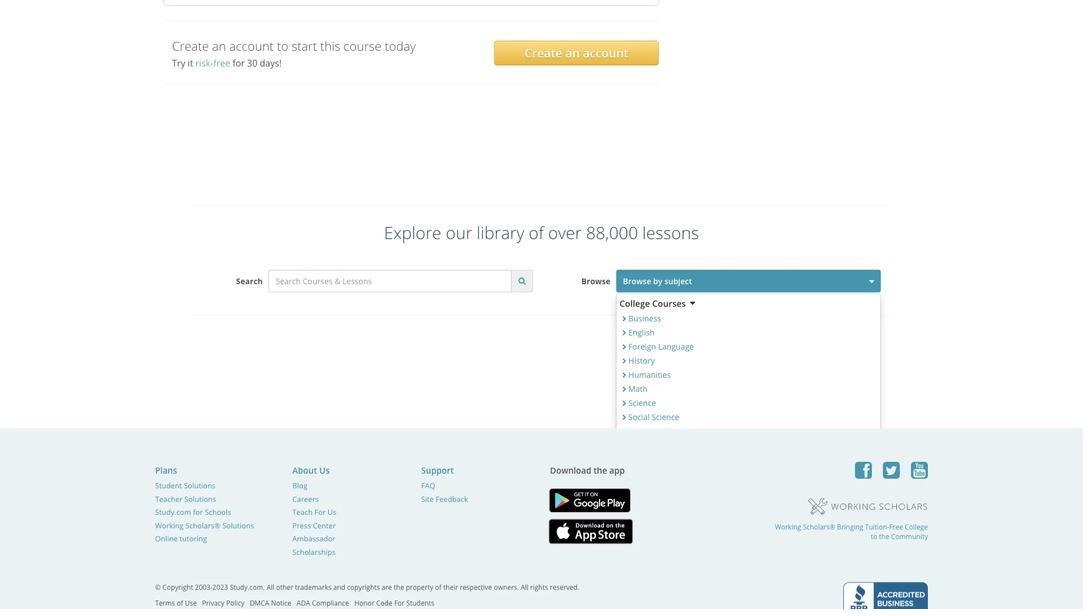 Task type: locate. For each thing, give the bounding box(es) containing it.
schools
[[205, 507, 231, 517]]

0 horizontal spatial the
[[394, 583, 404, 592]]

online tutoring link
[[155, 534, 207, 544]]

an for create an account to start this course today try it risk-free for 30 days!
[[212, 37, 226, 54]]

college courses link
[[617, 294, 880, 313]]

teacher
[[155, 494, 183, 504]]

students
[[406, 598, 434, 607]]

science
[[629, 398, 656, 408], [652, 412, 679, 422]]

2 horizontal spatial of
[[529, 221, 544, 244]]

college up 'business'
[[620, 298, 650, 309]]

1 horizontal spatial account
[[583, 45, 628, 61]]

honor
[[354, 598, 374, 607]]

for right code
[[394, 598, 405, 607]]

1 horizontal spatial for
[[233, 57, 245, 69]]

for
[[315, 507, 326, 517], [394, 598, 405, 607]]

an inside create an account to start this course today try it risk-free for 30 days!
[[212, 37, 226, 54]]

college courses menu item
[[617, 294, 880, 437]]

0 horizontal spatial create
[[172, 37, 209, 54]]

0 horizontal spatial of
[[177, 598, 183, 607]]

press center link
[[292, 520, 336, 531]]

of left the their
[[435, 583, 442, 592]]

1 horizontal spatial create
[[525, 45, 562, 61]]

ada compliance link
[[297, 598, 353, 607]]

privacy policy link
[[202, 598, 248, 607]]

1 horizontal spatial college
[[655, 426, 682, 437]]

student solutions link
[[155, 481, 216, 491]]

get it on google play image
[[543, 483, 637, 519]]

scholars® inside 'working scholars® bringing tuition-free college to the community'
[[803, 522, 835, 532]]

study.com for schools link
[[155, 507, 231, 517]]

Search Courses & Lessons text field
[[268, 270, 512, 292]]

to
[[277, 37, 288, 54], [871, 532, 877, 541]]

all right see
[[644, 426, 653, 437]]

today
[[385, 37, 416, 54]]

all
[[644, 426, 653, 437], [267, 583, 274, 592], [521, 583, 528, 592]]

download
[[550, 465, 591, 476]]

0 vertical spatial the
[[594, 465, 607, 476]]

all left rights
[[521, 583, 528, 592]]

dmca
[[250, 598, 269, 607]]

solutions up teacher solutions link
[[184, 481, 216, 491]]

an for create an account
[[565, 45, 580, 61]]

0 horizontal spatial working
[[155, 520, 184, 531]]

1 horizontal spatial working
[[775, 522, 801, 532]]

1 vertical spatial for
[[193, 507, 203, 517]]

us up center
[[328, 507, 337, 517]]

0 horizontal spatial for
[[193, 507, 203, 517]]

1 horizontal spatial scholars®
[[803, 522, 835, 532]]

dmca notice link
[[250, 598, 295, 607]]

1 vertical spatial for
[[394, 598, 405, 607]]

see
[[629, 426, 642, 437]]

1 horizontal spatial browse
[[623, 276, 651, 287]]

plans link
[[155, 465, 177, 476]]

plans student solutions teacher solutions study.com for schools working scholars® solutions online tutoring
[[155, 465, 254, 544]]

for left 30
[[233, 57, 245, 69]]

scholars® left bringing
[[803, 522, 835, 532]]

humanities
[[629, 369, 671, 380]]

2 vertical spatial of
[[177, 598, 183, 607]]

explore
[[384, 221, 442, 244]]

solutions down schools
[[222, 520, 254, 531]]

2 vertical spatial college
[[905, 522, 928, 532]]

feedback
[[436, 494, 468, 504]]

0 vertical spatial to
[[277, 37, 288, 54]]

2 browse from the left
[[623, 276, 651, 287]]

by
[[653, 276, 663, 287]]

site
[[421, 494, 434, 504]]

to up "days!"
[[277, 37, 288, 54]]

get it on the app store image
[[543, 514, 639, 550]]

all left other
[[267, 583, 274, 592]]

trademarks
[[295, 583, 332, 592]]

college up community
[[905, 522, 928, 532]]

the left app on the right bottom
[[594, 465, 607, 476]]

1 vertical spatial the
[[879, 532, 890, 541]]

30
[[247, 57, 257, 69]]

0 vertical spatial for
[[233, 57, 245, 69]]

careers link
[[292, 494, 319, 504]]

about
[[292, 465, 317, 476]]

the right are on the bottom left
[[394, 583, 404, 592]]

0 vertical spatial of
[[529, 221, 544, 244]]

our
[[446, 221, 472, 244]]

to down tuition-
[[871, 532, 877, 541]]

honor code for students link
[[354, 598, 434, 607]]

0 vertical spatial science
[[629, 398, 656, 408]]

for up center
[[315, 507, 326, 517]]

solutions up study.com for schools "link"
[[184, 494, 216, 504]]

create
[[172, 37, 209, 54], [525, 45, 562, 61]]

blog link
[[292, 481, 307, 491]]

terms
[[155, 598, 175, 607]]

create for create an account to start this course today try it risk-free for 30 days!
[[172, 37, 209, 54]]

student
[[155, 481, 182, 491]]

math link
[[629, 384, 648, 394]]

working scholars® bringing tuition-free college to the community link
[[762, 516, 928, 542]]

1 vertical spatial to
[[871, 532, 877, 541]]

working scholars® solutions link
[[155, 520, 254, 531]]

rights
[[530, 583, 548, 592]]

1 horizontal spatial to
[[871, 532, 877, 541]]

1 horizontal spatial for
[[394, 598, 405, 607]]

us
[[319, 465, 330, 476], [328, 507, 337, 517]]

1 vertical spatial solutions
[[184, 494, 216, 504]]

0 horizontal spatial account
[[229, 37, 274, 54]]

of left over
[[529, 221, 544, 244]]

college down the social science link
[[655, 426, 682, 437]]

0 vertical spatial for
[[315, 507, 326, 517]]

see all college courses link
[[629, 426, 714, 437]]

1 vertical spatial of
[[435, 583, 442, 592]]

courses
[[652, 298, 686, 309], [684, 426, 714, 437]]

1 horizontal spatial of
[[435, 583, 442, 592]]

0 horizontal spatial browse
[[581, 276, 611, 287]]

2 horizontal spatial college
[[905, 522, 928, 532]]

account
[[229, 37, 274, 54], [583, 45, 628, 61]]

scholars® up tutoring at the bottom of page
[[185, 520, 220, 531]]

0 horizontal spatial an
[[212, 37, 226, 54]]

0 horizontal spatial scholars®
[[185, 520, 220, 531]]

us right about
[[319, 465, 330, 476]]

ambassador
[[292, 534, 335, 544]]

account inside create an account to start this course today try it risk-free for 30 days!
[[229, 37, 274, 54]]

use
[[185, 598, 197, 607]]

foreign language link
[[629, 341, 694, 352]]

1 browse from the left
[[581, 276, 611, 287]]

1 horizontal spatial an
[[565, 45, 580, 61]]

0 horizontal spatial for
[[315, 507, 326, 517]]

the down tuition-
[[879, 532, 890, 541]]

create inside create an account to start this course today try it risk-free for 30 days!
[[172, 37, 209, 54]]

of
[[529, 221, 544, 244], [435, 583, 442, 592], [177, 598, 183, 607]]

college
[[620, 298, 650, 309], [655, 426, 682, 437], [905, 522, 928, 532]]

science up social
[[629, 398, 656, 408]]

faq link
[[421, 481, 435, 491]]

terms of use link
[[155, 598, 200, 607]]

science up see all college courses link
[[652, 412, 679, 422]]

2003-
[[195, 583, 213, 592]]

0 horizontal spatial college
[[620, 298, 650, 309]]

for up working scholars® solutions "link"
[[193, 507, 203, 517]]

0 horizontal spatial to
[[277, 37, 288, 54]]

working
[[155, 520, 184, 531], [775, 522, 801, 532]]

social
[[629, 412, 650, 422]]

download the app
[[550, 465, 625, 476]]

foreign
[[629, 341, 656, 352]]

create for create an account
[[525, 45, 562, 61]]

0 vertical spatial solutions
[[184, 481, 216, 491]]

2 horizontal spatial the
[[879, 532, 890, 541]]

2 horizontal spatial all
[[644, 426, 653, 437]]

to inside 'working scholars® bringing tuition-free college to the community'
[[871, 532, 877, 541]]

browse
[[581, 276, 611, 287], [623, 276, 651, 287]]

careers
[[292, 494, 319, 504]]

of left use
[[177, 598, 183, 607]]

study.com.
[[230, 583, 265, 592]]

college inside 'working scholars® bringing tuition-free college to the community'
[[905, 522, 928, 532]]

solutions
[[184, 481, 216, 491], [184, 494, 216, 504], [222, 520, 254, 531]]

scholars®
[[185, 520, 220, 531], [803, 522, 835, 532]]

bottom search button image
[[518, 277, 526, 285]]



Task type: vqa. For each thing, say whether or not it's contained in the screenshot.
Related Courses Related
no



Task type: describe. For each thing, give the bounding box(es) containing it.
english link
[[629, 327, 655, 338]]

notice
[[271, 598, 291, 607]]

to inside create an account to start this course today try it risk-free for 30 days!
[[277, 37, 288, 54]]

for inside about us blog careers teach for us press center ambassador scholarships
[[315, 507, 326, 517]]

are
[[382, 583, 392, 592]]

browse for browse
[[581, 276, 611, 287]]

center
[[313, 520, 336, 531]]

working scholars image
[[807, 497, 928, 516]]

support faq site feedback
[[421, 465, 468, 504]]

for inside create an account to start this course today try it risk-free for 30 days!
[[233, 57, 245, 69]]

policy
[[226, 598, 244, 607]]

browse by subject
[[623, 276, 692, 287]]

reserved.
[[550, 583, 579, 592]]

bringing
[[837, 522, 863, 532]]

copyright
[[163, 583, 193, 592]]

try
[[172, 57, 185, 69]]

business link
[[629, 313, 661, 324]]

teach
[[292, 507, 313, 517]]

1 vertical spatial science
[[652, 412, 679, 422]]

math
[[629, 384, 648, 394]]

1 vertical spatial us
[[328, 507, 337, 517]]

account for create an account
[[583, 45, 628, 61]]

explore our library of over 88,000 lessons
[[384, 221, 699, 244]]

days!
[[260, 57, 282, 69]]

online
[[155, 534, 178, 544]]

over
[[548, 221, 582, 244]]

support link
[[421, 465, 454, 476]]

teach for us link
[[292, 507, 337, 517]]

the inside 'working scholars® bringing tuition-free college to the community'
[[879, 532, 890, 541]]

it
[[188, 57, 193, 69]]

press
[[292, 520, 311, 531]]

library
[[477, 221, 524, 244]]

create an account to start this course today try it risk-free for 30 days!
[[172, 37, 416, 69]]

english
[[629, 327, 655, 338]]

working inside plans student solutions teacher solutions study.com for schools working scholars® solutions online tutoring
[[155, 520, 184, 531]]

1 vertical spatial college
[[655, 426, 682, 437]]

ada
[[297, 598, 310, 607]]

history link
[[629, 355, 655, 366]]

browse for browse by subject
[[623, 276, 651, 287]]

and
[[333, 583, 345, 592]]

create an account link
[[494, 41, 659, 65]]

teacher solutions link
[[155, 494, 216, 504]]

copyrights
[[347, 583, 380, 592]]

property
[[406, 583, 433, 592]]

site feedback link
[[421, 494, 468, 504]]

scholarships
[[292, 547, 336, 557]]

plans
[[155, 465, 177, 476]]

0 vertical spatial us
[[319, 465, 330, 476]]

code
[[376, 598, 393, 607]]

all inside college courses business english foreign language history humanities math science social science see all college courses
[[644, 426, 653, 437]]

subject
[[665, 276, 692, 287]]

science link
[[629, 398, 656, 408]]

social science link
[[629, 412, 679, 422]]

account for create an account to start this course today try it risk-free for 30 days!
[[229, 37, 274, 54]]

humanities link
[[629, 369, 671, 380]]

scholars® inside plans student solutions teacher solutions study.com for schools working scholars® solutions online tutoring
[[185, 520, 220, 531]]

0 horizontal spatial all
[[267, 583, 274, 592]]

free
[[213, 57, 230, 69]]

risk-
[[195, 57, 213, 69]]

course
[[344, 37, 382, 54]]

working scholars® bringing tuition-free college to the community
[[775, 522, 928, 541]]

ambassador link
[[292, 534, 335, 544]]

0 vertical spatial college
[[620, 298, 650, 309]]

college courses business english foreign language history humanities math science social science see all college courses
[[620, 298, 714, 437]]

working inside 'working scholars® bringing tuition-free college to the community'
[[775, 522, 801, 532]]

faq
[[421, 481, 435, 491]]

1 horizontal spatial the
[[594, 465, 607, 476]]

free
[[889, 522, 903, 532]]

2 vertical spatial solutions
[[222, 520, 254, 531]]

respective
[[460, 583, 492, 592]]

compliance
[[312, 598, 349, 607]]

tuition-
[[865, 522, 889, 532]]

other
[[276, 583, 293, 592]]

2023
[[213, 583, 228, 592]]

app
[[609, 465, 625, 476]]

2 vertical spatial the
[[394, 583, 404, 592]]

88,000 lessons
[[586, 221, 699, 244]]

support
[[421, 465, 454, 476]]

©
[[155, 583, 161, 592]]

owners.
[[494, 583, 519, 592]]

about us link
[[292, 465, 330, 476]]

privacy
[[202, 598, 224, 607]]

tutoring
[[180, 534, 207, 544]]

create an account
[[525, 45, 628, 61]]

1 horizontal spatial all
[[521, 583, 528, 592]]

scholarships link
[[292, 547, 336, 557]]

language
[[658, 341, 694, 352]]

1 vertical spatial courses
[[684, 426, 714, 437]]

0 vertical spatial courses
[[652, 298, 686, 309]]

for inside plans student solutions teacher solutions study.com for schools working scholars® solutions online tutoring
[[193, 507, 203, 517]]

this
[[320, 37, 340, 54]]

community
[[891, 532, 928, 541]]

about us blog careers teach for us press center ambassador scholarships
[[292, 465, 337, 557]]



